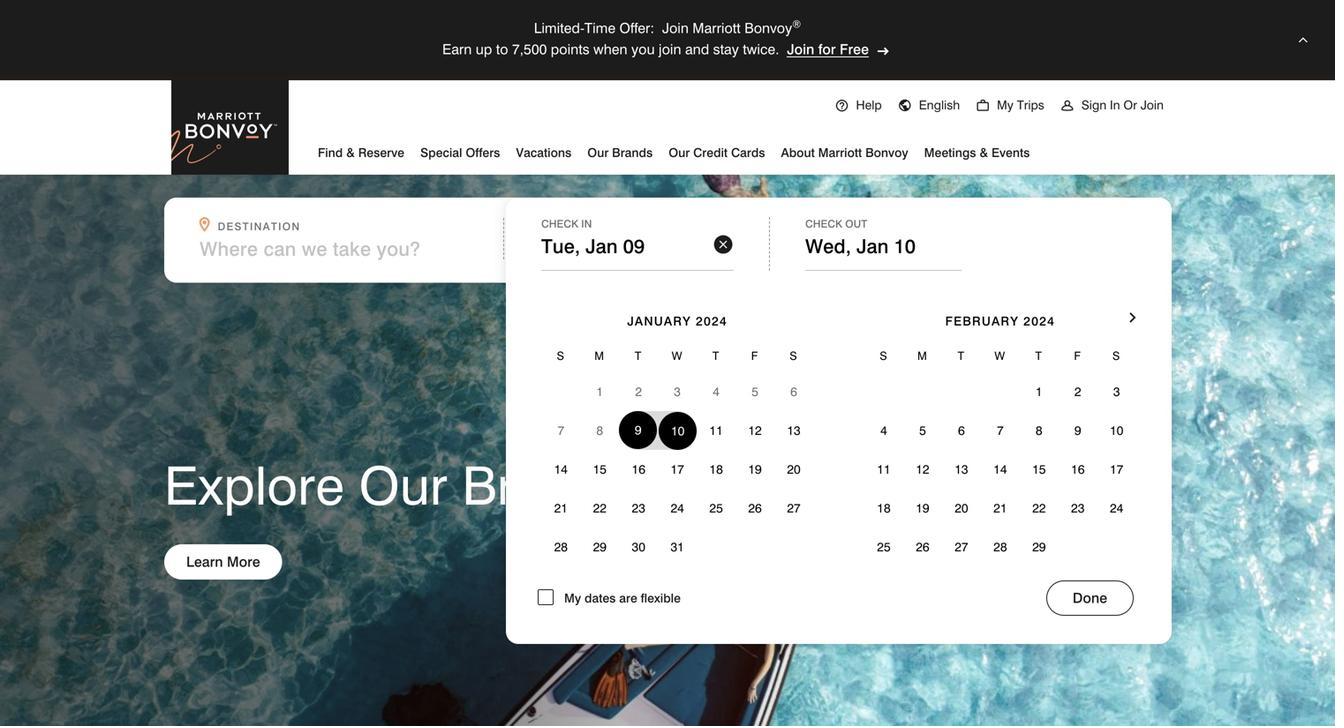 Task type: vqa. For each thing, say whether or not it's contained in the screenshot.
Wed, Nov 8, 2023 cell
no



Task type: describe. For each thing, give the bounding box(es) containing it.
help link
[[827, 78, 890, 128]]

31
[[671, 540, 684, 555]]

10 inside check out wed, jan 10
[[894, 235, 916, 258]]

5 inside cell
[[752, 385, 758, 400]]

2 23 from the left
[[1071, 501, 1085, 516]]

english button
[[890, 78, 968, 128]]

wed jan 03 2024 cell
[[658, 373, 697, 411]]

0 vertical spatial 12
[[748, 423, 762, 438]]

2 2 from the left
[[1074, 385, 1081, 400]]

row containing 11
[[864, 450, 1136, 489]]

about marriott bonvoy button
[[781, 139, 908, 164]]

1 horizontal spatial 11
[[877, 462, 891, 477]]

mon jan 08 2024 cell
[[580, 411, 619, 450]]

1 22 from the left
[[593, 501, 607, 516]]

find & reserve button
[[318, 139, 404, 164]]

february
[[945, 314, 1019, 329]]

done
[[1073, 590, 1107, 607]]

w for january
[[672, 349, 683, 363]]

0 horizontal spatial 13
[[787, 423, 801, 438]]

3 t from the left
[[958, 349, 965, 363]]

february 2024
[[945, 314, 1055, 329]]

check out wed, jan 10
[[805, 218, 916, 258]]

round image for my trips
[[976, 99, 990, 113]]

brands inside our brands dropdown button
[[612, 145, 653, 160]]

0 horizontal spatial 27
[[787, 501, 801, 516]]

special offers button
[[420, 139, 500, 164]]

limited-
[[534, 19, 584, 37]]

2 16 from the left
[[1071, 462, 1085, 477]]

6 inside cell
[[790, 385, 797, 400]]

1 23 from the left
[[632, 501, 645, 516]]

sign in or join button
[[1052, 78, 1172, 128]]

night
[[576, 220, 614, 233]]

row containing 14
[[542, 450, 813, 489]]

when
[[593, 41, 627, 58]]

row containing 4
[[864, 411, 1136, 450]]

sat jan 06 2024 cell
[[774, 373, 813, 411]]

meetings & events button
[[924, 139, 1030, 164]]

english
[[919, 98, 960, 113]]

region containing limited-time offer:
[[0, 0, 1335, 76]]

09 for tue, jan 09 - wed, jan 10
[[624, 238, 646, 260]]

0 horizontal spatial our
[[359, 454, 447, 517]]

about
[[781, 145, 815, 160]]

1 horizontal spatial 19
[[916, 501, 929, 516]]

earn
[[442, 41, 472, 58]]

2 29 from the left
[[1032, 540, 1046, 555]]

events
[[992, 145, 1030, 160]]

tue jan 02 2024 cell
[[619, 373, 658, 411]]

learn more
[[186, 554, 260, 571]]

fri jan 05 2024 cell
[[736, 373, 774, 411]]

jan for tue, jan 09
[[585, 235, 618, 258]]

free
[[840, 41, 869, 58]]

you
[[631, 41, 655, 58]]

-
[[651, 238, 657, 260]]

1 vertical spatial 25
[[877, 540, 891, 555]]

w for february
[[995, 349, 1006, 363]]

vacations button
[[516, 139, 572, 164]]

cards
[[731, 145, 765, 160]]

0 horizontal spatial 11
[[709, 423, 723, 438]]

meetings
[[924, 145, 976, 160]]

check for tue, jan 09
[[541, 218, 578, 230]]

1 29 from the left
[[593, 540, 607, 555]]

earn up to 7,500 points when you join and stay twice. join for free
[[442, 41, 869, 58]]

1 14 from the left
[[554, 462, 568, 477]]

2 28 from the left
[[993, 540, 1007, 555]]

join for sign
[[1141, 98, 1164, 113]]

1 horizontal spatial 4
[[880, 423, 887, 438]]

check in tue, jan 09
[[541, 218, 645, 258]]

more
[[227, 554, 260, 571]]

2 t from the left
[[712, 349, 720, 363]]

0 vertical spatial 19
[[748, 462, 762, 477]]

1 t from the left
[[635, 349, 642, 363]]

2 9 from the left
[[1074, 423, 1081, 438]]

vacations
[[516, 145, 572, 160]]

my trips button
[[968, 78, 1052, 128]]

special offers
[[420, 145, 500, 160]]

2 8 from the left
[[1036, 423, 1042, 438]]

2 horizontal spatial 1
[[1036, 385, 1042, 400]]

jan for wed, jan 10
[[856, 235, 889, 258]]

up
[[476, 41, 492, 58]]

help
[[856, 98, 882, 113]]

time
[[584, 19, 616, 37]]

reserve
[[358, 145, 404, 160]]

my for my dates are flexible
[[564, 591, 581, 606]]

and
[[685, 41, 709, 58]]

dates
[[585, 591, 616, 606]]

none search field containing tue, jan 09
[[164, 198, 1172, 645]]

f for february 2024
[[1074, 349, 1082, 363]]

join for free link
[[787, 41, 869, 58]]

1 21 from the left
[[554, 501, 568, 516]]

our brands button
[[587, 139, 653, 164]]

meetings & events
[[924, 145, 1030, 160]]

explore
[[164, 454, 344, 517]]

january
[[627, 314, 691, 329]]

0 vertical spatial 26
[[748, 501, 762, 516]]

row containing 9
[[542, 411, 813, 450]]

row containing 21
[[542, 489, 813, 528]]

1 horizontal spatial 18
[[877, 501, 891, 516]]

2 14 from the left
[[993, 462, 1007, 477]]

our for our brands
[[587, 145, 609, 160]]

2 24 from the left
[[1110, 501, 1123, 516]]

bonvoy inside dropdown button
[[865, 145, 908, 160]]

7,500
[[512, 41, 547, 58]]

3 s from the left
[[880, 349, 888, 363]]

marriott inside 'limited-time offer: join marriott bonvoy ®'
[[693, 19, 741, 37]]

2 3 from the left
[[1113, 385, 1120, 400]]

or
[[1123, 98, 1137, 113]]

january 2024
[[627, 314, 728, 329]]

2 15 from the left
[[1032, 462, 1046, 477]]

find & reserve
[[318, 145, 404, 160]]

points
[[551, 41, 590, 58]]

1 vertical spatial 20
[[955, 501, 968, 516]]

1 horizontal spatial 26
[[916, 540, 929, 555]]

join for limited-
[[662, 19, 689, 37]]

for
[[818, 41, 836, 58]]

my trips
[[997, 98, 1044, 113]]

offer:
[[619, 19, 654, 37]]

4 s from the left
[[1112, 349, 1121, 363]]

1 28 from the left
[[554, 540, 568, 555]]

in for tue,
[[581, 218, 592, 230]]

mon jan 01 2024 cell
[[580, 373, 619, 411]]

1 15 from the left
[[593, 462, 607, 477]]

about marriott bonvoy
[[781, 145, 908, 160]]

2 inside 'cell'
[[635, 385, 642, 400]]

destination field
[[200, 238, 493, 260]]

wed, inside check out wed, jan 10
[[805, 235, 851, 258]]

our credit cards
[[669, 145, 765, 160]]

destination
[[218, 220, 301, 233]]

done button
[[1046, 581, 1134, 616]]

row group for february
[[864, 373, 1136, 567]]



Task type: locate. For each thing, give the bounding box(es) containing it.
4 round image from the left
[[1060, 99, 1074, 113]]

0 vertical spatial 25
[[709, 501, 723, 516]]

brands
[[612, 145, 653, 160], [462, 454, 631, 517]]

jan
[[585, 235, 618, 258], [856, 235, 889, 258], [586, 238, 619, 260], [714, 238, 746, 260]]

jan inside check out wed, jan 10
[[856, 235, 889, 258]]

12
[[748, 423, 762, 438], [916, 462, 929, 477]]

4
[[713, 385, 720, 400], [880, 423, 887, 438]]

1 horizontal spatial 25
[[877, 540, 891, 555]]

join down "®"
[[787, 41, 814, 58]]

1 vertical spatial 18
[[877, 501, 891, 516]]

row group for january
[[542, 373, 813, 567]]

2 7 from the left
[[997, 423, 1004, 438]]

1 horizontal spatial 27
[[955, 540, 968, 555]]

& for meetings
[[980, 145, 988, 160]]

2 21 from the left
[[993, 501, 1007, 516]]

0 horizontal spatial 1
[[564, 220, 572, 233]]

2 w from the left
[[995, 349, 1006, 363]]

0 horizontal spatial &
[[346, 145, 355, 160]]

2
[[635, 385, 642, 400], [1074, 385, 1081, 400]]

marriott up 'stay'
[[693, 19, 741, 37]]

3
[[674, 385, 681, 400], [1113, 385, 1120, 400]]

round image
[[835, 99, 849, 113], [898, 99, 912, 113], [976, 99, 990, 113], [1060, 99, 1074, 113]]

&
[[346, 145, 355, 160], [980, 145, 988, 160]]

my left trips
[[997, 98, 1014, 113]]

1 vertical spatial in
[[581, 218, 592, 230]]

17
[[671, 462, 684, 477], [1110, 462, 1123, 477]]

0 vertical spatial 20
[[787, 462, 801, 477]]

0 horizontal spatial 21
[[554, 501, 568, 516]]

18
[[709, 462, 723, 477], [877, 501, 891, 516]]

1 16 from the left
[[632, 462, 645, 477]]

None search field
[[164, 198, 1172, 645]]

row group
[[542, 373, 813, 567], [864, 373, 1136, 567]]

f
[[751, 349, 759, 363], [1074, 349, 1082, 363]]

1 horizontal spatial 13
[[955, 462, 968, 477]]

w down february 2024 at right top
[[995, 349, 1006, 363]]

0 horizontal spatial in
[[581, 218, 592, 230]]

our brands
[[587, 145, 653, 160]]

bonvoy
[[744, 19, 792, 37], [865, 145, 908, 160]]

3 round image from the left
[[976, 99, 990, 113]]

1 row group from the left
[[542, 373, 813, 567]]

tue, for tue, jan 09
[[541, 235, 580, 258]]

1 horizontal spatial 6
[[958, 423, 965, 438]]

09 inside check in tue, jan 09
[[623, 235, 645, 258]]

1 f from the left
[[751, 349, 759, 363]]

w
[[672, 349, 683, 363], [995, 349, 1006, 363]]

1 vertical spatial my
[[564, 591, 581, 606]]

0 horizontal spatial bonvoy
[[744, 19, 792, 37]]

check down vacations
[[541, 218, 578, 230]]

out
[[845, 218, 867, 230]]

1 s from the left
[[557, 349, 565, 363]]

2 check from the left
[[805, 218, 842, 230]]

w down january 2024
[[672, 349, 683, 363]]

1 horizontal spatial 17
[[1110, 462, 1123, 477]]

0 horizontal spatial grid
[[542, 289, 813, 567]]

0 horizontal spatial 16
[[632, 462, 645, 477]]

1 horizontal spatial 16
[[1071, 462, 1085, 477]]

round image for sign in or join
[[1060, 99, 1074, 113]]

sign
[[1081, 98, 1107, 113]]

join inside 'limited-time offer: join marriott bonvoy ®'
[[662, 19, 689, 37]]

1 check from the left
[[541, 218, 578, 230]]

0 horizontal spatial 14
[[554, 462, 568, 477]]

1 round image from the left
[[835, 99, 849, 113]]

0 horizontal spatial row group
[[542, 373, 813, 567]]

round image left the sign
[[1060, 99, 1074, 113]]

1 horizontal spatial f
[[1074, 349, 1082, 363]]

thu jan 04 2024 cell
[[697, 373, 736, 411]]

1 horizontal spatial grid
[[864, 289, 1136, 567]]

0 vertical spatial 4
[[713, 385, 720, 400]]

our for our credit cards
[[669, 145, 690, 160]]

2 grid from the left
[[864, 289, 1136, 567]]

0 vertical spatial 13
[[787, 423, 801, 438]]

1 horizontal spatial marriott
[[818, 145, 862, 160]]

round image inside my trips button
[[976, 99, 990, 113]]

my inside search field
[[564, 591, 581, 606]]

sign in or join
[[1081, 98, 1164, 113]]

in left 'or'
[[1110, 98, 1120, 113]]

1 horizontal spatial 22
[[1032, 501, 1046, 516]]

1 horizontal spatial my
[[997, 98, 1014, 113]]

1 grid from the left
[[542, 289, 813, 567]]

0 horizontal spatial 2
[[635, 385, 642, 400]]

check inside check out wed, jan 10
[[805, 218, 842, 230]]

join
[[659, 41, 681, 58]]

1 horizontal spatial row group
[[864, 373, 1136, 567]]

1 horizontal spatial 3
[[1113, 385, 1120, 400]]

1 vertical spatial 11
[[877, 462, 891, 477]]

0 vertical spatial brands
[[612, 145, 653, 160]]

2 round image from the left
[[898, 99, 912, 113]]

0 horizontal spatial w
[[672, 349, 683, 363]]

2 22 from the left
[[1032, 501, 1046, 516]]

grid containing february 2024
[[864, 289, 1136, 567]]

2024
[[696, 314, 728, 329], [1023, 314, 1055, 329]]

1 horizontal spatial our
[[587, 145, 609, 160]]

®
[[792, 18, 801, 30]]

join up join
[[662, 19, 689, 37]]

1 left tue jan 02 2024 'cell'
[[596, 385, 603, 400]]

0 horizontal spatial 17
[[671, 462, 684, 477]]

09 inside the 1 night tue, jan 09 - wed, jan 10
[[624, 238, 646, 260]]

15
[[593, 462, 607, 477], [1032, 462, 1046, 477]]

1 8 from the left
[[596, 423, 603, 438]]

t up tue jan 02 2024 'cell'
[[635, 349, 642, 363]]

1 2 from the left
[[635, 385, 642, 400]]

arrow up image
[[1298, 34, 1309, 47]]

credit
[[693, 145, 728, 160]]

find
[[318, 145, 343, 160]]

join right 'or'
[[1141, 98, 1164, 113]]

2 2024 from the left
[[1023, 314, 1055, 329]]

round image for english
[[898, 99, 912, 113]]

1 horizontal spatial check
[[805, 218, 842, 230]]

19
[[748, 462, 762, 477], [916, 501, 929, 516]]

0 horizontal spatial wed,
[[663, 238, 708, 260]]

round image inside sign in or join dropdown button
[[1060, 99, 1074, 113]]

tue, inside the 1 night tue, jan 09 - wed, jan 10
[[542, 238, 581, 260]]

check inside check in tue, jan 09
[[541, 218, 578, 230]]

region
[[0, 0, 1335, 76]]

1 horizontal spatial in
[[1110, 98, 1120, 113]]

round image inside the english button
[[898, 99, 912, 113]]

1 2024 from the left
[[696, 314, 728, 329]]

1 vertical spatial 27
[[955, 540, 968, 555]]

my
[[997, 98, 1014, 113], [564, 591, 581, 606]]

8 inside cell
[[596, 423, 603, 438]]

22
[[593, 501, 607, 516], [1032, 501, 1046, 516]]

1 horizontal spatial wed,
[[805, 235, 851, 258]]

20
[[787, 462, 801, 477], [955, 501, 968, 516]]

check left out
[[805, 218, 842, 230]]

0 horizontal spatial 24
[[671, 501, 684, 516]]

1 17 from the left
[[671, 462, 684, 477]]

in inside dropdown button
[[1110, 98, 1120, 113]]

grid containing january 2024
[[542, 289, 813, 567]]

0 horizontal spatial 23
[[632, 501, 645, 516]]

t
[[635, 349, 642, 363], [712, 349, 720, 363], [958, 349, 965, 363], [1035, 349, 1043, 363]]

1 night tue, jan 09 - wed, jan 10
[[542, 220, 773, 260]]

in for or
[[1110, 98, 1120, 113]]

1 inside the 1 night tue, jan 09 - wed, jan 10
[[564, 220, 572, 233]]

29
[[593, 540, 607, 555], [1032, 540, 1046, 555]]

& for find
[[346, 145, 355, 160]]

2 row group from the left
[[864, 373, 1136, 567]]

1 left night
[[564, 220, 572, 233]]

8
[[596, 423, 603, 438], [1036, 423, 1042, 438]]

row
[[542, 339, 813, 373], [864, 339, 1136, 373], [542, 373, 813, 411], [864, 373, 1136, 411], [542, 411, 813, 450], [864, 411, 1136, 450], [542, 450, 813, 489], [864, 450, 1136, 489], [542, 489, 813, 528], [864, 489, 1136, 528], [542, 528, 813, 567], [864, 528, 1136, 567]]

27
[[787, 501, 801, 516], [955, 540, 968, 555]]

my for my trips
[[997, 98, 1014, 113]]

my left dates
[[564, 591, 581, 606]]

& left events
[[980, 145, 988, 160]]

1 horizontal spatial &
[[980, 145, 988, 160]]

f for january 2024
[[751, 349, 759, 363]]

1
[[564, 220, 572, 233], [596, 385, 603, 400], [1036, 385, 1042, 400]]

1 down february 2024 at right top
[[1036, 385, 1042, 400]]

brands left 'credit' on the right of the page
[[612, 145, 653, 160]]

26
[[748, 501, 762, 516], [916, 540, 929, 555]]

1 24 from the left
[[671, 501, 684, 516]]

m for january 2024
[[594, 349, 605, 363]]

1 vertical spatial 4
[[880, 423, 887, 438]]

wed, inside the 1 night tue, jan 09 - wed, jan 10
[[663, 238, 708, 260]]

1 horizontal spatial 15
[[1032, 462, 1046, 477]]

1 9 from the left
[[635, 423, 642, 438]]

jan inside check in tue, jan 09
[[585, 235, 618, 258]]

wed, right -
[[663, 238, 708, 260]]

trips
[[1017, 98, 1044, 113]]

in inside check in tue, jan 09
[[581, 218, 592, 230]]

stay
[[713, 41, 739, 58]]

in
[[1110, 98, 1120, 113], [581, 218, 592, 230]]

4 inside cell
[[713, 385, 720, 400]]

special
[[420, 145, 462, 160]]

flexible
[[641, 591, 681, 606]]

s
[[557, 349, 565, 363], [790, 349, 798, 363], [880, 349, 888, 363], [1112, 349, 1121, 363]]

0 horizontal spatial 20
[[787, 462, 801, 477]]

1 vertical spatial join
[[787, 41, 814, 58]]

m
[[594, 349, 605, 363], [917, 349, 928, 363]]

sun jan 07 2024 cell
[[542, 411, 580, 450]]

explore our brands
[[164, 454, 631, 517]]

wed, down out
[[805, 235, 851, 258]]

bonvoy inside 'limited-time offer: join marriott bonvoy ®'
[[744, 19, 792, 37]]

0 horizontal spatial 5
[[752, 385, 758, 400]]

2 m from the left
[[917, 349, 928, 363]]

6
[[790, 385, 797, 400], [958, 423, 965, 438]]

1 m from the left
[[594, 349, 605, 363]]

1 horizontal spatial 1
[[596, 385, 603, 400]]

14
[[554, 462, 568, 477], [993, 462, 1007, 477]]

10 inside the 1 night tue, jan 09 - wed, jan 10
[[751, 238, 773, 260]]

t down february 2024 at right top
[[1035, 349, 1043, 363]]

1 & from the left
[[346, 145, 355, 160]]

round image for help
[[835, 99, 849, 113]]

our credit cards link
[[669, 139, 765, 164]]

0 horizontal spatial marriott
[[693, 19, 741, 37]]

& inside dropdown button
[[980, 145, 988, 160]]

row containing 25
[[864, 528, 1136, 567]]

Destination text field
[[200, 238, 470, 260]]

offers
[[466, 145, 500, 160]]

1 inside cell
[[596, 385, 603, 400]]

& inside dropdown button
[[346, 145, 355, 160]]

09 for tue, jan 09
[[623, 235, 645, 258]]

1 horizontal spatial 21
[[993, 501, 1007, 516]]

2 vertical spatial join
[[1141, 98, 1164, 113]]

30
[[632, 540, 645, 555]]

1 w from the left
[[672, 349, 683, 363]]

my inside button
[[997, 98, 1014, 113]]

join
[[662, 19, 689, 37], [787, 41, 814, 58], [1141, 98, 1164, 113]]

our inside dropdown button
[[587, 145, 609, 160]]

11
[[709, 423, 723, 438], [877, 462, 891, 477]]

1 vertical spatial bonvoy
[[865, 145, 908, 160]]

2024 for january 2024
[[696, 314, 728, 329]]

jan for tue, jan 09 - wed, jan 10
[[586, 238, 619, 260]]

0 horizontal spatial 7
[[558, 423, 564, 438]]

1 horizontal spatial 20
[[955, 501, 968, 516]]

28
[[554, 540, 568, 555], [993, 540, 1007, 555]]

1 horizontal spatial 12
[[916, 462, 929, 477]]

2 17 from the left
[[1110, 462, 1123, 477]]

0 vertical spatial in
[[1110, 98, 1120, 113]]

1 horizontal spatial bonvoy
[[865, 145, 908, 160]]

2 & from the left
[[980, 145, 988, 160]]

t up "thu jan 04 2024" cell at the bottom of page
[[712, 349, 720, 363]]

13
[[787, 423, 801, 438], [955, 462, 968, 477]]

0 horizontal spatial 6
[[790, 385, 797, 400]]

check for wed, jan 10
[[805, 218, 842, 230]]

brands down the sun jan 07 2024 cell
[[462, 454, 631, 517]]

0 vertical spatial 11
[[709, 423, 723, 438]]

0 horizontal spatial my
[[564, 591, 581, 606]]

to
[[496, 41, 508, 58]]

t down february
[[958, 349, 965, 363]]

0 horizontal spatial check
[[541, 218, 578, 230]]

0 horizontal spatial 8
[[596, 423, 603, 438]]

0 horizontal spatial 22
[[593, 501, 607, 516]]

2024 for february 2024
[[1023, 314, 1055, 329]]

2024 right january
[[696, 314, 728, 329]]

2024 right february
[[1023, 314, 1055, 329]]

0 horizontal spatial 19
[[748, 462, 762, 477]]

grid
[[542, 289, 813, 567], [864, 289, 1136, 567]]

round image inside "help" link
[[835, 99, 849, 113]]

0 vertical spatial 6
[[790, 385, 797, 400]]

0 horizontal spatial 2024
[[696, 314, 728, 329]]

0 horizontal spatial 3
[[674, 385, 681, 400]]

2 s from the left
[[790, 349, 798, 363]]

2 horizontal spatial our
[[669, 145, 690, 160]]

bonvoy up twice.
[[744, 19, 792, 37]]

1 vertical spatial 26
[[916, 540, 929, 555]]

my dates are flexible
[[564, 591, 681, 606]]

1 horizontal spatial join
[[787, 41, 814, 58]]

learn more link
[[164, 545, 282, 580]]

0 horizontal spatial 12
[[748, 423, 762, 438]]

1 vertical spatial brands
[[462, 454, 631, 517]]

1 horizontal spatial 9
[[1074, 423, 1081, 438]]

round image left 'english' at the right of the page
[[898, 99, 912, 113]]

9
[[635, 423, 642, 438], [1074, 423, 1081, 438]]

join inside dropdown button
[[1141, 98, 1164, 113]]

tue, for tue, jan 09 - wed, jan 10
[[542, 238, 581, 260]]

1 horizontal spatial 8
[[1036, 423, 1042, 438]]

limited-time offer: join marriott bonvoy ®
[[534, 18, 801, 37]]

marriott
[[693, 19, 741, 37], [818, 145, 862, 160]]

21
[[554, 501, 568, 516], [993, 501, 1007, 516]]

3 inside wed jan 03 2024 cell
[[674, 385, 681, 400]]

1 vertical spatial 5
[[919, 423, 926, 438]]

1 3 from the left
[[674, 385, 681, 400]]

1 7 from the left
[[558, 423, 564, 438]]

1 vertical spatial 13
[[955, 462, 968, 477]]

0 horizontal spatial join
[[662, 19, 689, 37]]

twice.
[[743, 41, 779, 58]]

7
[[558, 423, 564, 438], [997, 423, 1004, 438]]

m for february 2024
[[917, 349, 928, 363]]

1 horizontal spatial 23
[[1071, 501, 1085, 516]]

25
[[709, 501, 723, 516], [877, 540, 891, 555]]

1 horizontal spatial 2
[[1074, 385, 1081, 400]]

0 vertical spatial my
[[997, 98, 1014, 113]]

0 vertical spatial marriott
[[693, 19, 741, 37]]

& right find
[[346, 145, 355, 160]]

09
[[623, 235, 645, 258], [624, 238, 646, 260]]

2 f from the left
[[1074, 349, 1082, 363]]

0 horizontal spatial 25
[[709, 501, 723, 516]]

marriott right about
[[818, 145, 862, 160]]

0 horizontal spatial 18
[[709, 462, 723, 477]]

0 horizontal spatial 28
[[554, 540, 568, 555]]

bonvoy down help
[[865, 145, 908, 160]]

round image left my trips
[[976, 99, 990, 113]]

1 horizontal spatial m
[[917, 349, 928, 363]]

0 vertical spatial join
[[662, 19, 689, 37]]

tue,
[[541, 235, 580, 258], [542, 238, 581, 260]]

check
[[541, 218, 578, 230], [805, 218, 842, 230]]

wed,
[[805, 235, 851, 258], [663, 238, 708, 260]]

marriott inside about marriott bonvoy dropdown button
[[818, 145, 862, 160]]

are
[[619, 591, 637, 606]]

round image left help
[[835, 99, 849, 113]]

learn
[[186, 554, 223, 571]]

0 horizontal spatial f
[[751, 349, 759, 363]]

1 vertical spatial 19
[[916, 501, 929, 516]]

0 vertical spatial 18
[[709, 462, 723, 477]]

1 vertical spatial 12
[[916, 462, 929, 477]]

7 inside cell
[[558, 423, 564, 438]]

1 horizontal spatial 5
[[919, 423, 926, 438]]

row containing 18
[[864, 489, 1136, 528]]

tue, inside check in tue, jan 09
[[541, 235, 580, 258]]

in down "our brands" in the top left of the page
[[581, 218, 592, 230]]

our
[[587, 145, 609, 160], [669, 145, 690, 160], [359, 454, 447, 517]]

row containing 28
[[542, 528, 813, 567]]

4 t from the left
[[1035, 349, 1043, 363]]



